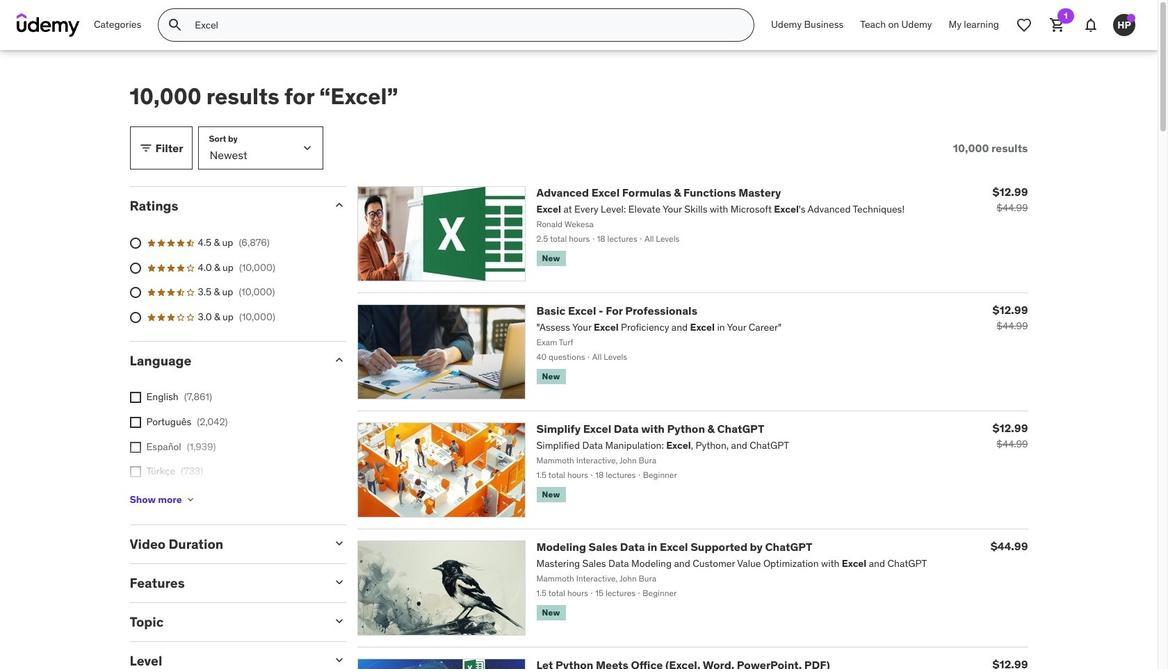 Task type: locate. For each thing, give the bounding box(es) containing it.
3 small image from the top
[[332, 615, 346, 629]]

small image
[[139, 141, 153, 155], [332, 198, 346, 212], [332, 537, 346, 551]]

xsmall image
[[130, 392, 141, 404], [130, 417, 141, 428], [130, 442, 141, 453]]

1 vertical spatial xsmall image
[[185, 495, 196, 506]]

1 horizontal spatial xsmall image
[[185, 495, 196, 506]]

4 small image from the top
[[332, 654, 346, 667]]

you have alerts image
[[1127, 14, 1136, 22]]

2 small image from the top
[[332, 576, 346, 590]]

0 vertical spatial xsmall image
[[130, 392, 141, 404]]

udemy image
[[17, 13, 80, 37]]

1 xsmall image from the top
[[130, 392, 141, 404]]

2 vertical spatial xsmall image
[[130, 442, 141, 453]]

0 vertical spatial small image
[[139, 141, 153, 155]]

1 vertical spatial xsmall image
[[130, 417, 141, 428]]

status
[[953, 142, 1028, 155]]

0 vertical spatial xsmall image
[[130, 467, 141, 478]]

xsmall image
[[130, 467, 141, 478], [185, 495, 196, 506]]

2 vertical spatial small image
[[332, 537, 346, 551]]

shopping cart with 1 item image
[[1049, 17, 1066, 33]]

small image
[[332, 353, 346, 367], [332, 576, 346, 590], [332, 615, 346, 629], [332, 654, 346, 667]]



Task type: describe. For each thing, give the bounding box(es) containing it.
notifications image
[[1083, 17, 1100, 33]]

wishlist image
[[1016, 17, 1033, 33]]

submit search image
[[167, 17, 184, 33]]

1 vertical spatial small image
[[332, 198, 346, 212]]

Search for anything text field
[[192, 13, 737, 37]]

3 xsmall image from the top
[[130, 442, 141, 453]]

1 small image from the top
[[332, 353, 346, 367]]

0 horizontal spatial xsmall image
[[130, 467, 141, 478]]

2 xsmall image from the top
[[130, 417, 141, 428]]



Task type: vqa. For each thing, say whether or not it's contained in the screenshot.
top Business
no



